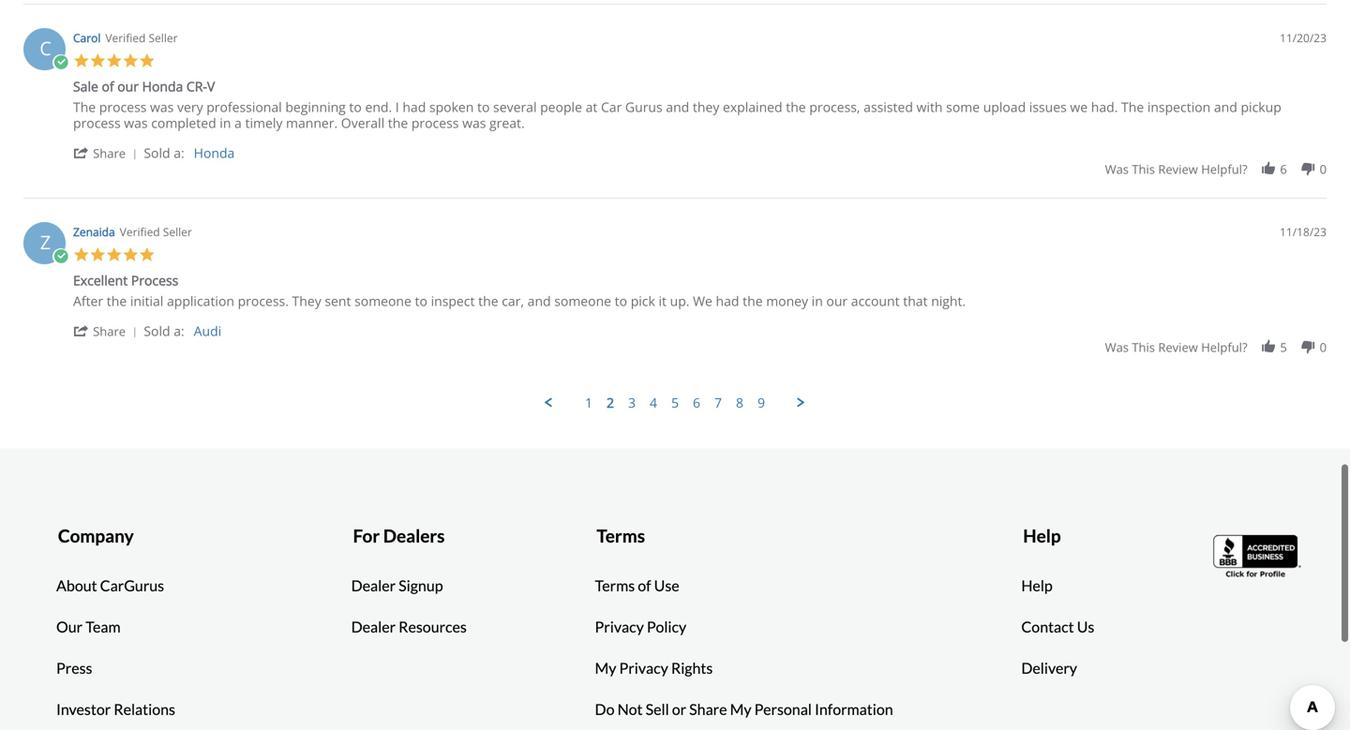 Task type: describe. For each thing, give the bounding box(es) containing it.
cargurus
[[100, 577, 164, 595]]

end.
[[365, 98, 392, 116]]

up.
[[670, 292, 690, 310]]

gurus
[[625, 98, 663, 116]]

at
[[586, 98, 598, 116]]

0 for z
[[1320, 339, 1327, 356]]

4
[[650, 394, 657, 412]]

night.
[[931, 292, 966, 310]]

process,
[[809, 98, 860, 116]]

of for our
[[102, 77, 114, 95]]

dealer resources link
[[351, 616, 467, 639]]

some
[[946, 98, 980, 116]]

review date 11/20/23 element
[[1280, 30, 1327, 46]]

several
[[493, 98, 537, 116]]

1 vertical spatial help
[[1021, 577, 1053, 595]]

vote up review by carol on 20 nov 2023 image
[[1260, 161, 1277, 177]]

do
[[595, 700, 615, 719]]

delivery
[[1021, 659, 1077, 678]]

terms of use
[[595, 577, 680, 595]]

8 link
[[736, 394, 744, 412]]

c
[[40, 35, 51, 61]]

information
[[815, 700, 893, 719]]

our inside the sale of our honda cr-v the process was very professional beginning to end. i had spoken to several people at car gurus and they explained the process, assisted with some upload issues we had. the inspection and pickup process was completed in a timely manner. overall the process was great.
[[117, 77, 139, 95]]

of for use
[[638, 577, 651, 595]]

cr-
[[187, 77, 207, 95]]

with
[[917, 98, 943, 116]]

zenaida
[[73, 224, 115, 240]]

0 vertical spatial help
[[1023, 525, 1061, 547]]

about
[[56, 577, 97, 595]]

zenaida verified seller
[[73, 224, 192, 240]]

sold for c
[[144, 144, 170, 162]]

help link
[[1021, 575, 1053, 597]]

professional
[[206, 98, 282, 116]]

11/20/23
[[1280, 30, 1327, 45]]

not
[[618, 700, 643, 719]]

seller for z
[[163, 224, 192, 240]]

1 vertical spatial 6
[[693, 394, 700, 412]]

my inside 'link'
[[595, 659, 616, 678]]

money
[[766, 292, 808, 310]]

they
[[693, 98, 720, 116]]

menu containing 1
[[14, 394, 1336, 412]]

this for c
[[1132, 161, 1155, 178]]

sold a: honda
[[144, 144, 235, 162]]

we
[[1070, 98, 1088, 116]]

and inside excellent process after the initial application process. they sent someone to inspect the car, and someone to pick it up. we had the money in our account that night.
[[528, 292, 551, 310]]

very
[[177, 98, 203, 116]]

8
[[736, 394, 744, 412]]

application
[[167, 292, 234, 310]]

about cargurus link
[[56, 575, 164, 597]]

1 horizontal spatial and
[[666, 98, 689, 116]]

review for z
[[1158, 339, 1198, 356]]

initial
[[130, 292, 163, 310]]

2 link
[[607, 394, 614, 412]]

about cargurus
[[56, 577, 164, 595]]

our
[[56, 618, 83, 636]]

circle checkmark image for z
[[53, 248, 69, 265]]

9
[[758, 394, 765, 412]]

they
[[292, 292, 321, 310]]

a: for z
[[174, 322, 184, 340]]

was this review helpful? for z
[[1105, 339, 1248, 356]]

9 link
[[758, 394, 765, 412]]

spoken
[[429, 98, 474, 116]]

seller for c
[[149, 30, 178, 45]]

dealer for dealer resources
[[351, 618, 396, 636]]

star image for c
[[122, 53, 139, 69]]

process.
[[238, 292, 289, 310]]

share for c
[[93, 145, 126, 162]]

this for z
[[1132, 339, 1155, 356]]

helpful? for z
[[1201, 339, 1248, 356]]

sold for z
[[144, 322, 170, 340]]

a
[[234, 114, 242, 132]]

terms for terms
[[597, 525, 645, 547]]

sale of our honda cr-v heading
[[73, 77, 215, 99]]

signup
[[399, 577, 443, 595]]

to left "end."
[[349, 98, 362, 116]]

was this review helpful? for c
[[1105, 161, 1248, 178]]

star image up the process
[[139, 247, 155, 263]]

process down sale on the left
[[73, 114, 121, 132]]

for dealers
[[353, 525, 445, 547]]

share button for c
[[73, 144, 144, 162]]

7 link
[[715, 394, 722, 412]]

sent
[[325, 292, 351, 310]]

our team
[[56, 618, 121, 636]]

people
[[540, 98, 582, 116]]

timely
[[245, 114, 283, 132]]

vote down review by carol on 20 nov 2023 image
[[1300, 161, 1316, 177]]

contact
[[1021, 618, 1074, 636]]

process
[[131, 271, 178, 289]]

1
[[585, 394, 593, 412]]

2 horizontal spatial and
[[1214, 98, 1238, 116]]

honda inside the sale of our honda cr-v the process was very professional beginning to end. i had spoken to several people at car gurus and they explained the process, assisted with some upload issues we had. the inspection and pickup process was completed in a timely manner. overall the process was great.
[[142, 77, 183, 95]]

we
[[693, 292, 713, 310]]

use
[[654, 577, 680, 595]]

1 horizontal spatial was
[[150, 98, 174, 116]]

beginning
[[285, 98, 346, 116]]

account
[[851, 292, 900, 310]]

in inside excellent process after the initial application process. they sent someone to inspect the car, and someone to pick it up. we had the money in our account that night.
[[812, 292, 823, 310]]

policy
[[647, 618, 687, 636]]

car
[[601, 98, 622, 116]]

had inside the sale of our honda cr-v the process was very professional beginning to end. i had spoken to several people at car gurus and they explained the process, assisted with some upload issues we had. the inspection and pickup process was completed in a timely manner. overall the process was great.
[[403, 98, 426, 116]]

dealers
[[383, 525, 445, 547]]

share
[[689, 700, 727, 719]]

review date 11/18/23 element
[[1280, 224, 1327, 240]]

2 horizontal spatial was
[[462, 114, 486, 132]]

privacy policy link
[[595, 616, 687, 639]]

press link
[[56, 657, 92, 680]]



Task type: locate. For each thing, give the bounding box(es) containing it.
group
[[1105, 161, 1327, 178], [1105, 339, 1327, 356]]

the left car,
[[478, 292, 498, 310]]

verified for c
[[105, 30, 146, 45]]

review
[[1158, 161, 1198, 178], [1158, 339, 1198, 356]]

privacy down the terms of use link
[[595, 618, 644, 636]]

1 share button from the top
[[73, 144, 144, 162]]

share for z
[[93, 323, 126, 340]]

1 vertical spatial terms
[[595, 577, 635, 595]]

carol
[[73, 30, 101, 45]]

star image down carol verified seller
[[122, 53, 139, 69]]

1 vertical spatial circle checkmark image
[[53, 248, 69, 265]]

3 link
[[628, 394, 636, 412]]

our
[[117, 77, 139, 95], [826, 292, 848, 310]]

audi
[[194, 322, 221, 340]]

1 group from the top
[[1105, 161, 1327, 178]]

0 vertical spatial share
[[93, 145, 126, 162]]

share button down 'after'
[[73, 322, 144, 340]]

0 vertical spatial my
[[595, 659, 616, 678]]

2 review from the top
[[1158, 339, 1198, 356]]

1 vertical spatial 5
[[671, 394, 679, 412]]

verified
[[105, 30, 146, 45], [120, 224, 160, 240]]

2 was this review helpful? from the top
[[1105, 339, 1248, 356]]

dealer for dealer signup
[[351, 577, 396, 595]]

help up help link
[[1023, 525, 1061, 547]]

2 group from the top
[[1105, 339, 1327, 356]]

11/18/23
[[1280, 224, 1327, 240]]

sell
[[646, 700, 669, 719]]

the right the overall
[[388, 114, 408, 132]]

0 vertical spatial a:
[[174, 144, 184, 162]]

0 vertical spatial our
[[117, 77, 139, 95]]

the
[[786, 98, 806, 116], [388, 114, 408, 132], [107, 292, 127, 310], [478, 292, 498, 310], [743, 292, 763, 310]]

1 vertical spatial privacy
[[619, 659, 668, 678]]

to left pick
[[615, 292, 627, 310]]

0 horizontal spatial the
[[73, 98, 96, 116]]

seller
[[149, 30, 178, 45], [163, 224, 192, 240]]

a: for c
[[174, 144, 184, 162]]

a: left audi on the top of the page
[[174, 322, 184, 340]]

process right i
[[411, 114, 459, 132]]

share
[[93, 145, 126, 162], [93, 323, 126, 340]]

team
[[86, 618, 121, 636]]

1 vertical spatial helpful?
[[1201, 339, 1248, 356]]

1 helpful? from the top
[[1201, 161, 1248, 178]]

1 horizontal spatial someone
[[554, 292, 611, 310]]

share image down 'after'
[[73, 323, 90, 339]]

share down sale on the left
[[93, 145, 126, 162]]

share image
[[73, 145, 90, 161], [73, 323, 90, 339]]

the left money
[[743, 292, 763, 310]]

honda left cr-
[[142, 77, 183, 95]]

of left use
[[638, 577, 651, 595]]

0 vertical spatial share image
[[73, 145, 90, 161]]

1 vertical spatial my
[[730, 700, 752, 719]]

0 vertical spatial seller
[[149, 30, 178, 45]]

0 vertical spatial 6
[[1280, 161, 1287, 178]]

investor
[[56, 700, 111, 719]]

1 vertical spatial verified
[[120, 224, 160, 240]]

the right had.
[[1121, 98, 1144, 116]]

0 vertical spatial honda
[[142, 77, 183, 95]]

1 review from the top
[[1158, 161, 1198, 178]]

sale of our honda cr-v the process was very professional beginning to end. i had spoken to several people at car gurus and they explained the process, assisted with some upload issues we had. the inspection and pickup process was completed in a timely manner. overall the process was great.
[[73, 77, 1282, 132]]

3
[[628, 394, 636, 412]]

5 link
[[671, 394, 679, 412]]

1 vertical spatial this
[[1132, 339, 1155, 356]]

excellent process heading
[[73, 271, 178, 293]]

2 sold from the top
[[144, 322, 170, 340]]

0 right vote down review by zenaida on 18 nov 2023 'icon'
[[1320, 339, 1327, 356]]

1 vertical spatial had
[[716, 292, 739, 310]]

inspection
[[1148, 98, 1211, 116]]

1 share from the top
[[93, 145, 126, 162]]

vote down review by zenaida on 18 nov 2023 image
[[1300, 339, 1316, 355]]

seperator image left sold a: honda
[[129, 149, 140, 160]]

1 vertical spatial a:
[[174, 322, 184, 340]]

1 vertical spatial sold
[[144, 322, 170, 340]]

the down sale on the left
[[73, 98, 96, 116]]

excellent
[[73, 271, 128, 289]]

my privacy rights link
[[595, 657, 713, 680]]

0 horizontal spatial honda
[[142, 77, 183, 95]]

1 vertical spatial group
[[1105, 339, 1327, 356]]

our inside excellent process after the initial application process. they sent someone to inspect the car, and someone to pick it up. we had the money in our account that night.
[[826, 292, 848, 310]]

of right sale on the left
[[102, 77, 114, 95]]

our left account
[[826, 292, 848, 310]]

privacy down privacy policy link
[[619, 659, 668, 678]]

dealer signup link
[[351, 575, 443, 597]]

1 vertical spatial dealer
[[351, 618, 396, 636]]

share image for c
[[73, 145, 90, 161]]

terms inside the terms of use link
[[595, 577, 635, 595]]

2 share image from the top
[[73, 323, 90, 339]]

had right we
[[716, 292, 739, 310]]

process
[[99, 98, 147, 116], [73, 114, 121, 132], [411, 114, 459, 132]]

was this review helpful?
[[1105, 161, 1248, 178], [1105, 339, 1248, 356]]

was for c
[[1105, 161, 1129, 178]]

seperator image down initial
[[129, 327, 140, 339]]

help
[[1023, 525, 1061, 547], [1021, 577, 1053, 595]]

investor relations link
[[56, 699, 175, 721]]

verified right carol
[[105, 30, 146, 45]]

2 circle checkmark image from the top
[[53, 248, 69, 265]]

1 horizontal spatial 6
[[1280, 161, 1287, 178]]

to left inspect
[[415, 292, 428, 310]]

0 vertical spatial privacy
[[595, 618, 644, 636]]

0 horizontal spatial and
[[528, 292, 551, 310]]

click for the bbb business review of this auto listing service in cambridge ma image
[[1213, 533, 1303, 580]]

1 vertical spatial 0
[[1320, 339, 1327, 356]]

1 horizontal spatial the
[[1121, 98, 1144, 116]]

0 vertical spatial had
[[403, 98, 426, 116]]

was left great.
[[462, 114, 486, 132]]

2 0 from the top
[[1320, 339, 1327, 356]]

group for c
[[1105, 161, 1327, 178]]

audi link
[[194, 322, 221, 340]]

1 dealer from the top
[[351, 577, 396, 595]]

this
[[1132, 161, 1155, 178], [1132, 339, 1155, 356]]

0 vertical spatial in
[[220, 114, 231, 132]]

1 horizontal spatial had
[[716, 292, 739, 310]]

0 vertical spatial group
[[1105, 161, 1327, 178]]

1 0 from the top
[[1320, 161, 1327, 178]]

0 vertical spatial was this review helpful?
[[1105, 161, 1248, 178]]

share image down sale on the left
[[73, 145, 90, 161]]

terms of use link
[[595, 575, 680, 597]]

star image
[[122, 53, 139, 69], [122, 247, 139, 263], [139, 247, 155, 263]]

was this review helpful? down inspection
[[1105, 161, 1248, 178]]

terms up privacy policy
[[595, 577, 635, 595]]

0 vertical spatial 0
[[1320, 161, 1327, 178]]

and left the pickup
[[1214, 98, 1238, 116]]

review down inspection
[[1158, 161, 1198, 178]]

helpful? left vote up review by zenaida on 18 nov 2023 icon
[[1201, 339, 1248, 356]]

star image for z
[[122, 247, 139, 263]]

menu
[[14, 394, 1336, 412]]

2 was from the top
[[1105, 339, 1129, 356]]

1 vertical spatial was
[[1105, 339, 1129, 356]]

5 right vote up review by zenaida on 18 nov 2023 icon
[[1280, 339, 1287, 356]]

circle checkmark image right c
[[53, 54, 69, 71]]

manner.
[[286, 114, 338, 132]]

1 horizontal spatial my
[[730, 700, 752, 719]]

1 horizontal spatial in
[[812, 292, 823, 310]]

circle checkmark image for c
[[53, 54, 69, 71]]

press
[[56, 659, 92, 678]]

honda
[[142, 77, 183, 95], [194, 144, 235, 162]]

that
[[903, 292, 928, 310]]

honda down the a
[[194, 144, 235, 162]]

1 horizontal spatial honda
[[194, 144, 235, 162]]

group for z
[[1105, 339, 1327, 356]]

honda link
[[194, 144, 235, 162]]

carol verified seller
[[73, 30, 178, 45]]

0 horizontal spatial my
[[595, 659, 616, 678]]

sold down completed
[[144, 144, 170, 162]]

1 link
[[585, 394, 593, 412]]

had inside excellent process after the initial application process. they sent someone to inspect the car, and someone to pick it up. we had the money in our account that night.
[[716, 292, 739, 310]]

dealer resources
[[351, 618, 467, 636]]

6 right vote up review by carol on 20 nov 2023 icon
[[1280, 161, 1287, 178]]

after
[[73, 292, 103, 310]]

was down sale of our honda cr-v heading
[[124, 114, 148, 132]]

had
[[403, 98, 426, 116], [716, 292, 739, 310]]

0 horizontal spatial had
[[403, 98, 426, 116]]

1 the from the left
[[73, 98, 96, 116]]

helpful? for c
[[1201, 161, 1248, 178]]

was for z
[[1105, 339, 1129, 356]]

2 helpful? from the top
[[1201, 339, 1248, 356]]

privacy inside my privacy rights 'link'
[[619, 659, 668, 678]]

terms for terms of use
[[595, 577, 635, 595]]

2 the from the left
[[1121, 98, 1144, 116]]

privacy policy
[[595, 618, 687, 636]]

excellent process after the initial application process. they sent someone to inspect the car, and someone to pick it up. we had the money in our account that night.
[[73, 271, 966, 310]]

pick
[[631, 292, 655, 310]]

2 seperator image from the top
[[129, 327, 140, 339]]

review for c
[[1158, 161, 1198, 178]]

someone left pick
[[554, 292, 611, 310]]

to left several
[[477, 98, 490, 116]]

inspect
[[431, 292, 475, 310]]

1 sold from the top
[[144, 144, 170, 162]]

or
[[672, 700, 686, 719]]

was this review helpful? left vote up review by zenaida on 18 nov 2023 icon
[[1105, 339, 1248, 356]]

1 horizontal spatial of
[[638, 577, 651, 595]]

star image down zenaida verified seller at the top of the page
[[122, 247, 139, 263]]

0
[[1320, 161, 1327, 178], [1320, 339, 1327, 356]]

vote up review by zenaida on 18 nov 2023 image
[[1260, 339, 1277, 355]]

seller up the process
[[163, 224, 192, 240]]

1 share image from the top
[[73, 145, 90, 161]]

upload
[[983, 98, 1026, 116]]

dealer signup
[[351, 577, 443, 595]]

seperator image for z
[[129, 327, 140, 339]]

overall
[[341, 114, 385, 132]]

6
[[1280, 161, 1287, 178], [693, 394, 700, 412]]

my up do
[[595, 659, 616, 678]]

0 vertical spatial seperator image
[[129, 149, 140, 160]]

0 vertical spatial of
[[102, 77, 114, 95]]

2 a: from the top
[[174, 322, 184, 340]]

1 vertical spatial our
[[826, 292, 848, 310]]

0 right vote down review by carol on 20 nov 2023 image
[[1320, 161, 1327, 178]]

terms up terms of use in the bottom of the page
[[597, 525, 645, 547]]

seperator image
[[129, 149, 140, 160], [129, 327, 140, 339]]

terms
[[597, 525, 645, 547], [595, 577, 635, 595]]

1 seperator image from the top
[[129, 149, 140, 160]]

2 someone from the left
[[554, 292, 611, 310]]

do not sell or share my personal information link
[[595, 699, 893, 721]]

contact us
[[1021, 618, 1095, 636]]

great.
[[489, 114, 525, 132]]

privacy inside privacy policy link
[[595, 618, 644, 636]]

0 vertical spatial circle checkmark image
[[53, 54, 69, 71]]

1 this from the top
[[1132, 161, 1155, 178]]

1 a: from the top
[[174, 144, 184, 162]]

seller up sale of our honda cr-v heading
[[149, 30, 178, 45]]

1 vertical spatial seller
[[163, 224, 192, 240]]

0 vertical spatial review
[[1158, 161, 1198, 178]]

dealer down dealer signup link
[[351, 618, 396, 636]]

sold a: audi
[[144, 322, 221, 340]]

1 was this review helpful? from the top
[[1105, 161, 1248, 178]]

circle checkmark image right z in the top of the page
[[53, 248, 69, 265]]

1 vertical spatial of
[[638, 577, 651, 595]]

1 vertical spatial in
[[812, 292, 823, 310]]

0 horizontal spatial 6
[[693, 394, 700, 412]]

0 vertical spatial share button
[[73, 144, 144, 162]]

had right i
[[403, 98, 426, 116]]

verified for z
[[120, 224, 160, 240]]

0 horizontal spatial was
[[124, 114, 148, 132]]

personal
[[754, 700, 812, 719]]

us
[[1077, 618, 1095, 636]]

0 vertical spatial verified
[[105, 30, 146, 45]]

2 share from the top
[[93, 323, 126, 340]]

completed
[[151, 114, 216, 132]]

assisted
[[864, 98, 913, 116]]

2
[[607, 394, 614, 412]]

1 vertical spatial share image
[[73, 323, 90, 339]]

and right car,
[[528, 292, 551, 310]]

my right the share at the bottom of page
[[730, 700, 752, 719]]

1 vertical spatial share button
[[73, 322, 144, 340]]

a: down completed
[[174, 144, 184, 162]]

the left process,
[[786, 98, 806, 116]]

1 horizontal spatial 5
[[1280, 339, 1287, 356]]

and left they
[[666, 98, 689, 116]]

in
[[220, 114, 231, 132], [812, 292, 823, 310]]

2 this from the top
[[1132, 339, 1155, 356]]

do not sell or share my personal information
[[595, 700, 893, 719]]

explained
[[723, 98, 783, 116]]

0 horizontal spatial in
[[220, 114, 231, 132]]

share down 'after'
[[93, 323, 126, 340]]

dealer
[[351, 577, 396, 595], [351, 618, 396, 636]]

dealer left signup
[[351, 577, 396, 595]]

0 vertical spatial 5
[[1280, 339, 1287, 356]]

1 was from the top
[[1105, 161, 1129, 178]]

0 vertical spatial terms
[[597, 525, 645, 547]]

our right sale on the left
[[117, 77, 139, 95]]

1 vertical spatial was this review helpful?
[[1105, 339, 1248, 356]]

sold down initial
[[144, 322, 170, 340]]

1 vertical spatial seperator image
[[129, 327, 140, 339]]

0 vertical spatial helpful?
[[1201, 161, 1248, 178]]

someone right sent
[[355, 292, 412, 310]]

share button for z
[[73, 322, 144, 340]]

0 horizontal spatial someone
[[355, 292, 412, 310]]

to
[[349, 98, 362, 116], [477, 98, 490, 116], [415, 292, 428, 310], [615, 292, 627, 310]]

0 horizontal spatial our
[[117, 77, 139, 95]]

0 vertical spatial was
[[1105, 161, 1129, 178]]

issues
[[1029, 98, 1067, 116]]

circle checkmark image
[[53, 54, 69, 71], [53, 248, 69, 265]]

share image for z
[[73, 323, 90, 339]]

help up contact
[[1021, 577, 1053, 595]]

0 for c
[[1320, 161, 1327, 178]]

verified right zenaida
[[120, 224, 160, 240]]

seperator image for c
[[129, 149, 140, 160]]

4 link
[[650, 394, 657, 412]]

6 left 7 'link'
[[693, 394, 700, 412]]

2 dealer from the top
[[351, 618, 396, 636]]

2 share button from the top
[[73, 322, 144, 340]]

0 vertical spatial this
[[1132, 161, 1155, 178]]

for
[[353, 525, 380, 547]]

resources
[[399, 618, 467, 636]]

1 vertical spatial review
[[1158, 339, 1198, 356]]

1 horizontal spatial our
[[826, 292, 848, 310]]

privacy
[[595, 618, 644, 636], [619, 659, 668, 678]]

1 someone from the left
[[355, 292, 412, 310]]

star image
[[73, 53, 90, 69], [90, 53, 106, 69], [106, 53, 122, 69], [139, 53, 155, 69], [73, 247, 90, 263], [90, 247, 106, 263], [106, 247, 122, 263]]

1 vertical spatial share
[[93, 323, 126, 340]]

was left very
[[150, 98, 174, 116]]

share button down sale on the left
[[73, 144, 144, 162]]

0 vertical spatial dealer
[[351, 577, 396, 595]]

0 vertical spatial sold
[[144, 144, 170, 162]]

in right money
[[812, 292, 823, 310]]

of inside the sale of our honda cr-v the process was very professional beginning to end. i had spoken to several people at car gurus and they explained the process, assisted with some upload issues we had. the inspection and pickup process was completed in a timely manner. overall the process was great.
[[102, 77, 114, 95]]

7
[[715, 394, 722, 412]]

1 vertical spatial honda
[[194, 144, 235, 162]]

1 circle checkmark image from the top
[[53, 54, 69, 71]]

process left completed
[[99, 98, 147, 116]]

0 horizontal spatial 5
[[671, 394, 679, 412]]

in inside the sale of our honda cr-v the process was very professional beginning to end. i had spoken to several people at car gurus and they explained the process, assisted with some upload issues we had. the inspection and pickup process was completed in a timely manner. overall the process was great.
[[220, 114, 231, 132]]

in left the a
[[220, 114, 231, 132]]

helpful? left vote up review by carol on 20 nov 2023 icon
[[1201, 161, 1248, 178]]

0 horizontal spatial of
[[102, 77, 114, 95]]

z
[[40, 229, 51, 255]]

the down excellent
[[107, 292, 127, 310]]

5 right 4
[[671, 394, 679, 412]]

my
[[595, 659, 616, 678], [730, 700, 752, 719]]

investor relations
[[56, 700, 175, 719]]

review left vote up review by zenaida on 18 nov 2023 icon
[[1158, 339, 1198, 356]]



Task type: vqa. For each thing, say whether or not it's contained in the screenshot.
Mobile
no



